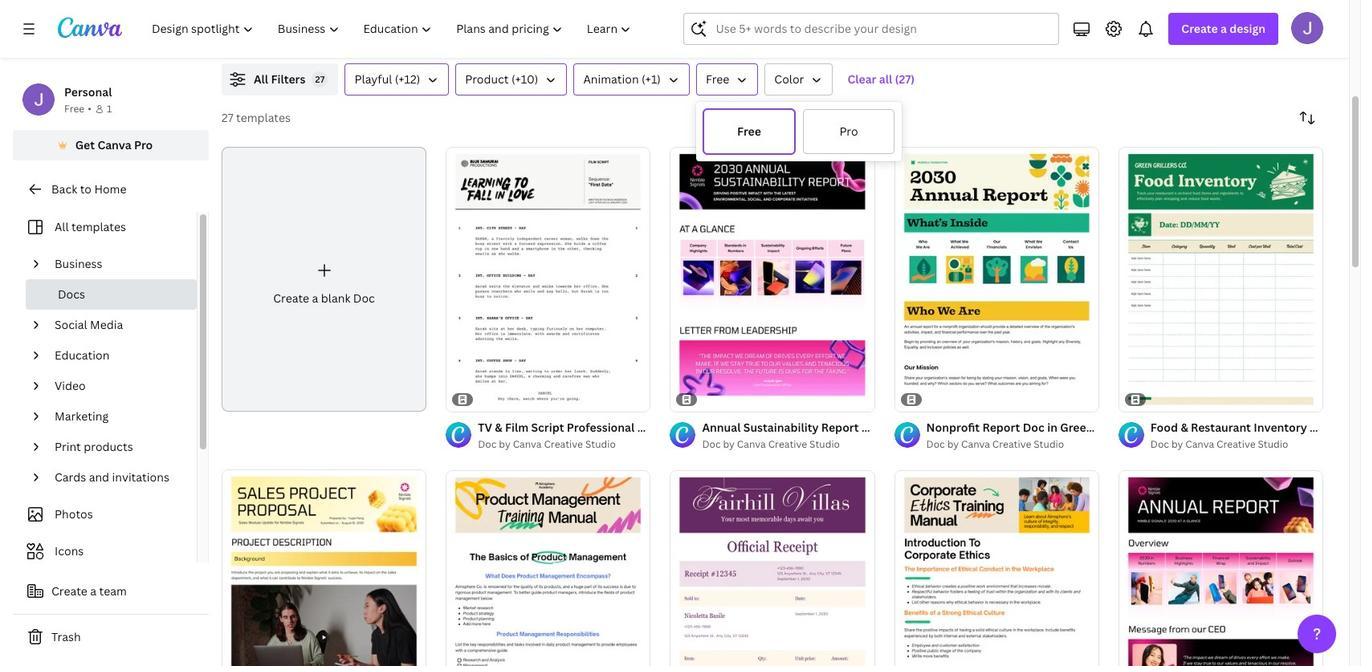 Task type: locate. For each thing, give the bounding box(es) containing it.
all down back
[[55, 219, 69, 235]]

all for all templates
[[55, 219, 69, 235]]

jacob simon image
[[1292, 12, 1324, 44]]

1 horizontal spatial 27
[[315, 73, 325, 85]]

create a team
[[51, 584, 127, 599]]

create left blank
[[273, 291, 309, 306]]

all inside the all templates 'link'
[[55, 219, 69, 235]]

animation (+1)
[[583, 71, 661, 87]]

free •
[[64, 102, 92, 116]]

tv & film script professional doc in black and white agnostic style image
[[446, 147, 651, 412]]

2 vertical spatial free
[[737, 124, 761, 139]]

templates
[[236, 110, 291, 125], [71, 219, 126, 235]]

print products
[[55, 439, 133, 455]]

0 vertical spatial free button
[[696, 63, 759, 96]]

doc for tv & film script professional doc in black and white agnostic style image
[[478, 438, 497, 451]]

create for create a team
[[51, 584, 87, 599]]

a inside button
[[90, 584, 96, 599]]

1 horizontal spatial free
[[706, 71, 730, 87]]

canva for the nonprofit report doc in green yellow orange flat geometric style image
[[962, 438, 990, 451]]

1 horizontal spatial create
[[273, 291, 309, 306]]

print products link
[[48, 432, 187, 463]]

invitations
[[112, 470, 169, 485]]

0 horizontal spatial templates
[[71, 219, 126, 235]]

a inside dropdown button
[[1221, 21, 1227, 36]]

a left team
[[90, 584, 96, 599]]

back to home link
[[13, 174, 209, 206]]

3 doc by canva creative studio link from the left
[[927, 437, 1100, 453]]

media
[[90, 317, 123, 333]]

photos
[[55, 507, 93, 522]]

a for blank
[[312, 291, 318, 306]]

doc for annual sustainability report professional doc in black pink purple tactile 3d style image
[[702, 438, 721, 451]]

3 doc by canva creative studio from the left
[[927, 438, 1065, 451]]

by for 'doc by canva creative studio' link corresponding to general annual report professional doc in black pink purple tactile 3d style 'image'
[[1172, 438, 1183, 451]]

1 creative from the left
[[544, 438, 583, 451]]

get canva pro
[[75, 137, 153, 153]]

27
[[315, 73, 325, 85], [222, 110, 233, 125]]

blank
[[321, 291, 351, 306]]

free button down the color
[[703, 108, 796, 155]]

a left 'design'
[[1221, 21, 1227, 36]]

cards and invitations
[[55, 470, 169, 485]]

doc by canva creative studio link for 'hotel receipt doc in purple cream vintage cinematica style' 'image'
[[702, 437, 875, 453]]

0 vertical spatial all
[[254, 71, 268, 87]]

all filters
[[254, 71, 306, 87]]

2 vertical spatial create
[[51, 584, 87, 599]]

personal
[[64, 84, 112, 100]]

free
[[706, 71, 730, 87], [64, 102, 85, 116], [737, 124, 761, 139]]

create down icons
[[51, 584, 87, 599]]

all left filters
[[254, 71, 268, 87]]

all
[[254, 71, 268, 87], [55, 219, 69, 235]]

1 studio from the left
[[585, 438, 616, 451]]

0 vertical spatial create
[[1182, 21, 1218, 36]]

pro button
[[802, 108, 896, 155]]

None search field
[[684, 13, 1060, 45]]

creative for 'doc by canva creative studio' link associated with corporate ethics training manual professional doc in yellow orange green playful professional style image in the bottom right of the page
[[993, 438, 1032, 451]]

corporate ethics training manual professional doc in yellow orange green playful professional style image
[[895, 471, 1100, 667]]

animation
[[583, 71, 639, 87]]

education link
[[48, 341, 187, 371]]

4 by from the left
[[1172, 438, 1183, 451]]

docs
[[58, 287, 85, 302]]

nonprofit report doc in green yellow orange flat geometric style image
[[895, 147, 1100, 412]]

canva
[[97, 137, 131, 153], [513, 438, 542, 451], [737, 438, 766, 451], [962, 438, 990, 451], [1186, 438, 1215, 451]]

2 vertical spatial a
[[90, 584, 96, 599]]

0 horizontal spatial 27
[[222, 110, 233, 125]]

all for all filters
[[254, 71, 268, 87]]

doc by canva creative studio link for general annual report professional doc in black pink purple tactile 3d style 'image'
[[1151, 437, 1324, 453]]

creative
[[544, 438, 583, 451], [768, 438, 807, 451], [993, 438, 1032, 451], [1217, 438, 1256, 451]]

clear all (27)
[[848, 71, 915, 87]]

create inside button
[[51, 584, 87, 599]]

trash
[[51, 630, 81, 645]]

color button
[[765, 63, 833, 96]]

by
[[499, 438, 511, 451], [723, 438, 735, 451], [948, 438, 959, 451], [1172, 438, 1183, 451]]

0 horizontal spatial a
[[90, 584, 96, 599]]

0 horizontal spatial create
[[51, 584, 87, 599]]

3 studio from the left
[[1034, 438, 1065, 451]]

pro inside button
[[134, 137, 153, 153]]

create a blank doc link
[[222, 147, 427, 412]]

studio for 'doc by canva creative studio' link related to 'hotel receipt doc in purple cream vintage cinematica style' 'image'
[[810, 438, 840, 451]]

templates inside the all templates 'link'
[[71, 219, 126, 235]]

video
[[55, 378, 86, 394]]

clear all (27) button
[[840, 63, 923, 96]]

free button
[[696, 63, 759, 96], [703, 108, 796, 155]]

2 doc by canva creative studio from the left
[[702, 438, 840, 451]]

doc
[[353, 291, 375, 306], [478, 438, 497, 451], [702, 438, 721, 451], [927, 438, 945, 451], [1151, 438, 1170, 451]]

1 horizontal spatial a
[[312, 291, 318, 306]]

studio
[[585, 438, 616, 451], [810, 438, 840, 451], [1034, 438, 1065, 451], [1258, 438, 1289, 451]]

doc by canva creative studio
[[478, 438, 616, 451], [702, 438, 840, 451], [927, 438, 1065, 451], [1151, 438, 1289, 451]]

0 vertical spatial 27
[[315, 73, 325, 85]]

playful (+12)
[[355, 71, 420, 87]]

1 vertical spatial templates
[[71, 219, 126, 235]]

pro up back to home link
[[134, 137, 153, 153]]

1 doc by canva creative studio link from the left
[[478, 437, 651, 453]]

1 by from the left
[[499, 438, 511, 451]]

a left blank
[[312, 291, 318, 306]]

create for create a blank doc
[[273, 291, 309, 306]]

1 horizontal spatial templates
[[236, 110, 291, 125]]

0 horizontal spatial free
[[64, 102, 85, 116]]

canva inside button
[[97, 137, 131, 153]]

2 doc by canva creative studio link from the left
[[702, 437, 875, 453]]

4 creative from the left
[[1217, 438, 1256, 451]]

create inside dropdown button
[[1182, 21, 1218, 36]]

2 by from the left
[[723, 438, 735, 451]]

marketing link
[[48, 402, 187, 432]]

free button left the color
[[696, 63, 759, 96]]

4 doc by canva creative studio link from the left
[[1151, 437, 1324, 453]]

hotel receipt doc in purple cream vintage cinematica style image
[[670, 471, 875, 667]]

templates down the back to home
[[71, 219, 126, 235]]

2 studio from the left
[[810, 438, 840, 451]]

2 horizontal spatial a
[[1221, 21, 1227, 36]]

cards and invitations link
[[48, 463, 187, 493]]

3 creative from the left
[[993, 438, 1032, 451]]

0 horizontal spatial all
[[55, 219, 69, 235]]

creative for product management training manual professional doc in yellow green pink playful professional style image's 'doc by canva creative studio' link
[[544, 438, 583, 451]]

pro down the clear
[[840, 124, 858, 139]]

27 for 27
[[315, 73, 325, 85]]

icons link
[[22, 537, 187, 567]]

(+12)
[[395, 71, 420, 87]]

1 vertical spatial all
[[55, 219, 69, 235]]

video link
[[48, 371, 187, 402]]

marketing
[[55, 409, 109, 424]]

0 vertical spatial templates
[[236, 110, 291, 125]]

sales project proposal professional doc in yellow white pink tactile 3d style image
[[222, 470, 427, 667]]

1 horizontal spatial pro
[[840, 124, 858, 139]]

doc by canva creative studio link
[[478, 437, 651, 453], [702, 437, 875, 453], [927, 437, 1100, 453], [1151, 437, 1324, 453]]

1 doc by canva creative studio from the left
[[478, 438, 616, 451]]

1 horizontal spatial all
[[254, 71, 268, 87]]

get
[[75, 137, 95, 153]]

0 vertical spatial a
[[1221, 21, 1227, 36]]

0 vertical spatial free
[[706, 71, 730, 87]]

doc for food & restaurant inventory doc in green cream bold nostalgia style image
[[1151, 438, 1170, 451]]

1 vertical spatial free
[[64, 102, 85, 116]]

4 studio from the left
[[1258, 438, 1289, 451]]

pro
[[840, 124, 858, 139], [134, 137, 153, 153]]

•
[[88, 102, 92, 116]]

pro inside 'button'
[[840, 124, 858, 139]]

products
[[84, 439, 133, 455]]

1 vertical spatial a
[[312, 291, 318, 306]]

back to home
[[51, 182, 127, 197]]

2 horizontal spatial create
[[1182, 21, 1218, 36]]

all
[[879, 71, 893, 87]]

studio for 'doc by canva creative studio' link corresponding to general annual report professional doc in black pink purple tactile 3d style 'image'
[[1258, 438, 1289, 451]]

templates down all filters
[[236, 110, 291, 125]]

create left 'design'
[[1182, 21, 1218, 36]]

create
[[1182, 21, 1218, 36], [273, 291, 309, 306], [51, 584, 87, 599]]

doc by canva creative studio for 'doc by canva creative studio' link corresponding to general annual report professional doc in black pink purple tactile 3d style 'image'
[[1151, 438, 1289, 451]]

1 vertical spatial create
[[273, 291, 309, 306]]

a
[[1221, 21, 1227, 36], [312, 291, 318, 306], [90, 584, 96, 599]]

2 creative from the left
[[768, 438, 807, 451]]

0 horizontal spatial pro
[[134, 137, 153, 153]]

3 by from the left
[[948, 438, 959, 451]]

(27)
[[895, 71, 915, 87]]

color
[[775, 71, 804, 87]]

a for team
[[90, 584, 96, 599]]

studio for 'doc by canva creative studio' link associated with corporate ethics training manual professional doc in yellow orange green playful professional style image in the bottom right of the page
[[1034, 438, 1065, 451]]

1 vertical spatial 27
[[222, 110, 233, 125]]

doc by canva creative studio for product management training manual professional doc in yellow green pink playful professional style image's 'doc by canva creative studio' link
[[478, 438, 616, 451]]

4 doc by canva creative studio from the left
[[1151, 438, 1289, 451]]



Task type: describe. For each thing, give the bounding box(es) containing it.
social media link
[[48, 310, 187, 341]]

cards
[[55, 470, 86, 485]]

all templates link
[[22, 212, 187, 243]]

and
[[89, 470, 109, 485]]

(+1)
[[642, 71, 661, 87]]

27 for 27 templates
[[222, 110, 233, 125]]

product (+10)
[[465, 71, 539, 87]]

product
[[465, 71, 509, 87]]

doc by canva creative studio link for product management training manual professional doc in yellow green pink playful professional style image
[[478, 437, 651, 453]]

general annual report professional doc in black pink purple tactile 3d style image
[[1119, 471, 1324, 667]]

(+10)
[[512, 71, 539, 87]]

Sort by button
[[1292, 102, 1324, 134]]

back
[[51, 182, 77, 197]]

by for 'doc by canva creative studio' link related to 'hotel receipt doc in purple cream vintage cinematica style' 'image'
[[723, 438, 735, 451]]

social media
[[55, 317, 123, 333]]

create for create a design
[[1182, 21, 1218, 36]]

create a blank doc
[[273, 291, 375, 306]]

1 vertical spatial free button
[[703, 108, 796, 155]]

animation (+1) button
[[574, 63, 690, 96]]

a for design
[[1221, 21, 1227, 36]]

all templates
[[55, 219, 126, 235]]

doc by canva creative studio link for corporate ethics training manual professional doc in yellow orange green playful professional style image in the bottom right of the page
[[927, 437, 1100, 453]]

filters
[[271, 71, 306, 87]]

create a blank doc element
[[222, 147, 427, 412]]

photos link
[[22, 500, 187, 530]]

doc by canva creative studio for 'doc by canva creative studio' link related to 'hotel receipt doc in purple cream vintage cinematica style' 'image'
[[702, 438, 840, 451]]

top level navigation element
[[141, 13, 645, 45]]

by for 'doc by canva creative studio' link associated with corporate ethics training manual professional doc in yellow orange green playful professional style image in the bottom right of the page
[[948, 438, 959, 451]]

doc for the nonprofit report doc in green yellow orange flat geometric style image
[[927, 438, 945, 451]]

icons
[[55, 544, 84, 559]]

food & restaurant inventory doc in green cream bold nostalgia style image
[[1119, 147, 1324, 412]]

creative for 'doc by canva creative studio' link corresponding to general annual report professional doc in black pink purple tactile 3d style 'image'
[[1217, 438, 1256, 451]]

canva for tv & film script professional doc in black and white agnostic style image
[[513, 438, 542, 451]]

business
[[55, 256, 102, 272]]

2 horizontal spatial free
[[737, 124, 761, 139]]

print
[[55, 439, 81, 455]]

education
[[55, 348, 109, 363]]

doc by canva creative studio for 'doc by canva creative studio' link associated with corporate ethics training manual professional doc in yellow orange green playful professional style image in the bottom right of the page
[[927, 438, 1065, 451]]

27 templates
[[222, 110, 291, 125]]

annual sustainability report professional doc in black pink purple tactile 3d style image
[[670, 147, 875, 412]]

to
[[80, 182, 92, 197]]

templates for all templates
[[71, 219, 126, 235]]

playful
[[355, 71, 392, 87]]

product management training manual professional doc in yellow green pink playful professional style image
[[446, 471, 651, 667]]

creative for 'doc by canva creative studio' link related to 'hotel receipt doc in purple cream vintage cinematica style' 'image'
[[768, 438, 807, 451]]

create a design
[[1182, 21, 1266, 36]]

1
[[107, 102, 112, 116]]

playful (+12) button
[[345, 63, 449, 96]]

product (+10) button
[[456, 63, 567, 96]]

27 filter options selected element
[[312, 71, 328, 88]]

trash link
[[13, 622, 209, 654]]

social
[[55, 317, 87, 333]]

studio for product management training manual professional doc in yellow green pink playful professional style image's 'doc by canva creative studio' link
[[585, 438, 616, 451]]

business link
[[48, 249, 187, 280]]

canva for annual sustainability report professional doc in black pink purple tactile 3d style image
[[737, 438, 766, 451]]

get canva pro button
[[13, 130, 209, 161]]

create a team button
[[13, 576, 209, 608]]

Search search field
[[716, 14, 1049, 44]]

design
[[1230, 21, 1266, 36]]

home
[[94, 182, 127, 197]]

clear
[[848, 71, 877, 87]]

canva for food & restaurant inventory doc in green cream bold nostalgia style image
[[1186, 438, 1215, 451]]

team
[[99, 584, 127, 599]]

by for product management training manual professional doc in yellow green pink playful professional style image's 'doc by canva creative studio' link
[[499, 438, 511, 451]]

templates for 27 templates
[[236, 110, 291, 125]]

doc inside create a blank doc element
[[353, 291, 375, 306]]

create a design button
[[1169, 13, 1279, 45]]



Task type: vqa. For each thing, say whether or not it's contained in the screenshot.
Pro inside button
yes



